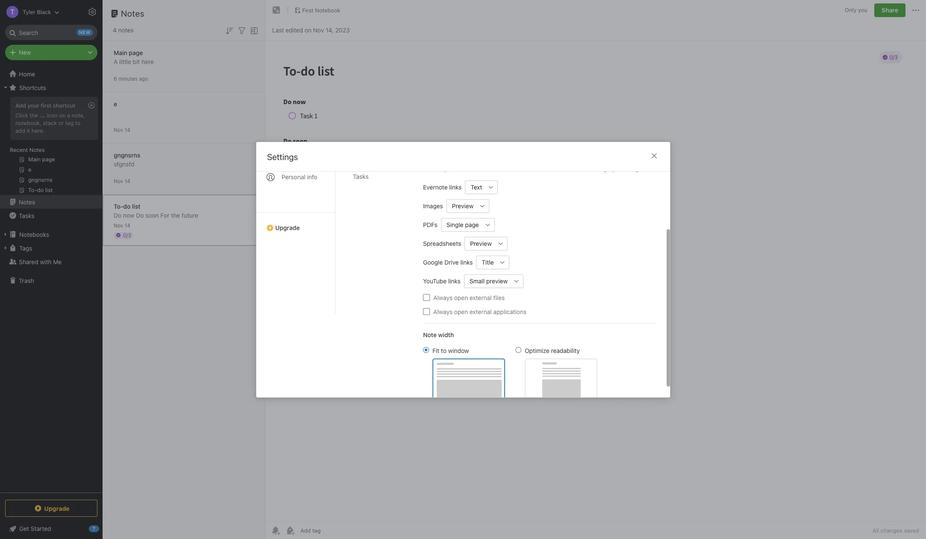 Task type: describe. For each thing, give the bounding box(es) containing it.
personal
[[281, 173, 305, 181]]

optimize readability
[[525, 347, 580, 354]]

14 for gngnsrns
[[125, 178, 130, 184]]

ago
[[139, 75, 148, 82]]

2 vertical spatial notes
[[19, 198, 35, 206]]

spreadsheets
[[423, 240, 461, 247]]

expand notebooks image
[[2, 231, 9, 238]]

or
[[58, 120, 64, 126]]

what
[[573, 166, 587, 172]]

tasks button
[[0, 209, 102, 223]]

always for always open external files
[[433, 294, 452, 301]]

to inside option group
[[441, 347, 446, 354]]

now
[[123, 212, 134, 219]]

4
[[113, 26, 117, 34]]

add
[[15, 102, 26, 109]]

option group containing fit to window
[[423, 346, 597, 400]]

choose
[[423, 166, 443, 172]]

1 vertical spatial notes
[[29, 147, 45, 153]]

soon
[[145, 212, 159, 219]]

saved
[[904, 528, 919, 535]]

settings
[[267, 152, 298, 162]]

applications
[[493, 308, 526, 315]]

share button
[[874, 3, 905, 17]]

close image
[[649, 151, 659, 161]]

options?
[[609, 166, 632, 172]]

14 for e
[[125, 127, 130, 133]]

little
[[119, 58, 131, 65]]

Search text field
[[11, 25, 91, 40]]

Choose default view option for Spreadsheets field
[[464, 237, 507, 250]]

first
[[41, 102, 51, 109]]

nov down 'sfgnsfd'
[[114, 178, 123, 184]]

personal info
[[281, 173, 317, 181]]

a
[[67, 112, 70, 119]]

do
[[123, 203, 130, 210]]

click the ...
[[15, 112, 45, 119]]

here
[[142, 58, 154, 65]]

add your first shortcut
[[15, 102, 75, 109]]

always open external files
[[433, 294, 504, 301]]

what are my options?
[[573, 166, 632, 172]]

text
[[470, 184, 482, 191]]

me
[[53, 258, 62, 266]]

0 horizontal spatial upgrade button
[[5, 500, 97, 517]]

only
[[845, 7, 857, 13]]

last
[[272, 26, 284, 34]]

to-do list
[[114, 203, 140, 210]]

google
[[423, 259, 443, 266]]

window
[[448, 347, 469, 354]]

open for always open external applications
[[454, 308, 468, 315]]

your for first
[[27, 102, 39, 109]]

preview button for spreadsheets
[[464, 237, 494, 250]]

shortcut
[[53, 102, 75, 109]]

with
[[40, 258, 51, 266]]

notebook
[[315, 7, 340, 14]]

Choose default view option for PDFs field
[[441, 218, 494, 232]]

4 notes
[[113, 26, 134, 34]]

always open external applications
[[433, 308, 526, 315]]

stack
[[43, 120, 57, 126]]

here.
[[32, 127, 45, 134]]

expand tags image
[[2, 245, 9, 252]]

2023
[[335, 26, 350, 34]]

title button
[[476, 256, 496, 269]]

first notebook
[[302, 7, 340, 14]]

info
[[307, 173, 317, 181]]

all changes saved
[[873, 528, 919, 535]]

trash link
[[0, 274, 102, 288]]

home link
[[0, 67, 103, 81]]

settings image
[[87, 7, 97, 17]]

to-
[[114, 203, 123, 210]]

a
[[114, 58, 118, 65]]

minutes
[[118, 75, 138, 82]]

for
[[160, 212, 169, 219]]

Optimize readability radio
[[515, 347, 521, 353]]

3 14 from the top
[[125, 222, 130, 229]]

small
[[469, 278, 484, 285]]

always for always open external applications
[[433, 308, 452, 315]]

tags button
[[0, 241, 102, 255]]

attachments.
[[538, 166, 572, 172]]

nov 14 for gngnsrns
[[114, 178, 130, 184]]

you
[[858, 7, 867, 13]]

the inside 'tree'
[[30, 112, 38, 119]]

Choose default view option for Google Drive links field
[[476, 256, 509, 269]]

Fit to window radio
[[423, 347, 429, 353]]

evernote links
[[423, 184, 461, 191]]

do now do soon for the future
[[114, 212, 198, 219]]

recent notes
[[10, 147, 45, 153]]

1 do from the left
[[114, 212, 121, 219]]

on inside icon on a note, notebook, stack or tag to add it here.
[[59, 112, 66, 119]]

notebook,
[[15, 120, 41, 126]]

sfgnsfd
[[114, 160, 134, 168]]

external for files
[[469, 294, 491, 301]]

notes link
[[0, 195, 102, 209]]

bit
[[133, 58, 140, 65]]

gngnsrns sfgnsfd
[[114, 151, 140, 168]]

and
[[527, 166, 536, 172]]

future
[[182, 212, 198, 219]]

last edited on nov 14, 2023
[[272, 26, 350, 34]]

6
[[114, 75, 117, 82]]

share
[[882, 6, 898, 14]]

home
[[19, 70, 35, 78]]

nov 14 for e
[[114, 127, 130, 133]]

Choose default view option for YouTube links field
[[464, 274, 523, 288]]

upgrade for upgrade popup button within tab list
[[275, 224, 299, 231]]

gngnsrns
[[114, 151, 140, 159]]

links right drive at top
[[460, 259, 473, 266]]

page for single
[[465, 221, 479, 228]]



Task type: locate. For each thing, give the bounding box(es) containing it.
14,
[[326, 26, 334, 34]]

0 vertical spatial open
[[454, 294, 468, 301]]

1 horizontal spatial to
[[441, 347, 446, 354]]

preview button up 'single page' button
[[446, 199, 476, 213]]

pdfs
[[423, 221, 437, 228]]

new
[[19, 49, 31, 56]]

0 horizontal spatial the
[[30, 112, 38, 119]]

tag
[[65, 120, 74, 126]]

external up always open external applications
[[469, 294, 491, 301]]

1 horizontal spatial page
[[465, 221, 479, 228]]

to down note,
[[75, 120, 80, 126]]

to
[[75, 120, 80, 126], [441, 347, 446, 354]]

links down drive at top
[[448, 278, 460, 285]]

1 horizontal spatial do
[[136, 212, 144, 219]]

upgrade for left upgrade popup button
[[44, 505, 70, 513]]

14 up gngnsrns
[[125, 127, 130, 133]]

1 vertical spatial always
[[433, 308, 452, 315]]

always right always open external applications checkbox
[[433, 308, 452, 315]]

Note Editor text field
[[265, 41, 926, 522]]

nov 14 up gngnsrns
[[114, 127, 130, 133]]

3 nov 14 from the top
[[114, 222, 130, 229]]

small preview button
[[464, 274, 510, 288]]

1 horizontal spatial upgrade
[[275, 224, 299, 231]]

evernote
[[423, 184, 447, 191]]

2 nov 14 from the top
[[114, 178, 130, 184]]

1 external from the top
[[469, 294, 491, 301]]

0 vertical spatial on
[[305, 26, 311, 34]]

0 horizontal spatial to
[[75, 120, 80, 126]]

preview up the single page
[[452, 202, 473, 210]]

2 14 from the top
[[125, 178, 130, 184]]

on left a
[[59, 112, 66, 119]]

the right for
[[171, 212, 180, 219]]

group inside 'tree'
[[0, 94, 102, 199]]

0 vertical spatial 14
[[125, 127, 130, 133]]

your left "default"
[[444, 166, 455, 172]]

your
[[27, 102, 39, 109], [444, 166, 455, 172]]

2 do from the left
[[136, 212, 144, 219]]

1 vertical spatial 14
[[125, 178, 130, 184]]

default
[[457, 166, 475, 172]]

1 horizontal spatial the
[[171, 212, 180, 219]]

upgrade button
[[256, 212, 335, 235], [5, 500, 97, 517]]

note window element
[[265, 0, 926, 540]]

to inside icon on a note, notebook, stack or tag to add it here.
[[75, 120, 80, 126]]

single
[[446, 221, 463, 228]]

preview button up title button
[[464, 237, 494, 250]]

preview button
[[446, 199, 476, 213], [464, 237, 494, 250]]

2 vertical spatial 14
[[125, 222, 130, 229]]

1 vertical spatial preview
[[470, 240, 491, 247]]

page
[[129, 49, 143, 56], [465, 221, 479, 228]]

0 horizontal spatial upgrade
[[44, 505, 70, 513]]

0 vertical spatial preview
[[452, 202, 473, 210]]

to right fit
[[441, 347, 446, 354]]

1 open from the top
[[454, 294, 468, 301]]

add tag image
[[285, 526, 295, 536]]

expand note image
[[271, 5, 282, 15]]

2 always from the top
[[433, 308, 452, 315]]

0 vertical spatial upgrade button
[[256, 212, 335, 235]]

0 vertical spatial external
[[469, 294, 491, 301]]

open down always open external files
[[454, 308, 468, 315]]

fit
[[432, 347, 439, 354]]

note list element
[[103, 0, 265, 540]]

single page button
[[441, 218, 481, 232]]

0 vertical spatial your
[[27, 102, 39, 109]]

page up bit
[[129, 49, 143, 56]]

preview button for images
[[446, 199, 476, 213]]

0 vertical spatial preview button
[[446, 199, 476, 213]]

tags
[[19, 245, 32, 252]]

1 vertical spatial upgrade
[[44, 505, 70, 513]]

tree containing home
[[0, 67, 103, 493]]

1 vertical spatial open
[[454, 308, 468, 315]]

nov up the 0/3
[[114, 222, 123, 229]]

the left ...
[[30, 112, 38, 119]]

your inside 'tree'
[[27, 102, 39, 109]]

2 external from the top
[[469, 308, 491, 315]]

0 vertical spatial upgrade
[[275, 224, 299, 231]]

0 horizontal spatial do
[[114, 212, 121, 219]]

upgrade
[[275, 224, 299, 231], [44, 505, 70, 513]]

page for main
[[129, 49, 143, 56]]

option group
[[423, 346, 597, 400]]

14 down 'sfgnsfd'
[[125, 178, 130, 184]]

youtube
[[423, 278, 446, 285]]

external
[[469, 294, 491, 301], [469, 308, 491, 315]]

note
[[423, 331, 436, 338]]

1 horizontal spatial upgrade button
[[256, 212, 335, 235]]

page right single
[[465, 221, 479, 228]]

Always open external applications checkbox
[[423, 308, 430, 315]]

1 vertical spatial on
[[59, 112, 66, 119]]

1 vertical spatial nov 14
[[114, 178, 130, 184]]

1 vertical spatial tasks
[[19, 212, 34, 219]]

nov down e
[[114, 127, 123, 133]]

main page a little bit here
[[114, 49, 154, 65]]

shared
[[19, 258, 38, 266]]

new button
[[5, 45, 97, 60]]

page inside button
[[465, 221, 479, 228]]

youtube links
[[423, 278, 460, 285]]

tasks inside tab
[[353, 173, 368, 180]]

0 horizontal spatial page
[[129, 49, 143, 56]]

do down to-
[[114, 212, 121, 219]]

text button
[[465, 180, 484, 194]]

notes inside note list element
[[121, 9, 144, 18]]

external down always open external files
[[469, 308, 491, 315]]

upgrade inside tab list
[[275, 224, 299, 231]]

group
[[0, 94, 102, 199]]

do down list
[[136, 212, 144, 219]]

0 vertical spatial tasks
[[353, 173, 368, 180]]

new
[[501, 166, 512, 172]]

0 horizontal spatial on
[[59, 112, 66, 119]]

0 vertical spatial to
[[75, 120, 80, 126]]

notes
[[121, 9, 144, 18], [29, 147, 45, 153], [19, 198, 35, 206]]

notebooks
[[19, 231, 49, 238]]

1 vertical spatial external
[[469, 308, 491, 315]]

all
[[873, 528, 879, 535]]

on right "edited"
[[305, 26, 311, 34]]

fit to window
[[432, 347, 469, 354]]

1 vertical spatial preview button
[[464, 237, 494, 250]]

1 horizontal spatial tasks
[[353, 173, 368, 180]]

...
[[40, 112, 45, 119]]

open for always open external files
[[454, 294, 468, 301]]

your for default
[[444, 166, 455, 172]]

0 vertical spatial always
[[433, 294, 452, 301]]

single page
[[446, 221, 479, 228]]

notes up notes
[[121, 9, 144, 18]]

14 up the 0/3
[[125, 222, 130, 229]]

1 horizontal spatial your
[[444, 166, 455, 172]]

always right "always open external files" checkbox on the bottom of the page
[[433, 294, 452, 301]]

preview inside field
[[470, 240, 491, 247]]

the
[[30, 112, 38, 119], [171, 212, 180, 219]]

note,
[[72, 112, 85, 119]]

icon on a note, notebook, stack or tag to add it here.
[[15, 112, 85, 134]]

optimize
[[525, 347, 549, 354]]

page inside main page a little bit here
[[129, 49, 143, 56]]

2 open from the top
[[454, 308, 468, 315]]

None search field
[[11, 25, 91, 40]]

files
[[493, 294, 504, 301]]

notes up tasks button
[[19, 198, 35, 206]]

links left the text "button"
[[449, 184, 461, 191]]

tasks inside button
[[19, 212, 34, 219]]

shared with me
[[19, 258, 62, 266]]

choose your default views for new links and attachments.
[[423, 166, 572, 172]]

nov left 14,
[[313, 26, 324, 34]]

preview
[[452, 202, 473, 210], [470, 240, 491, 247]]

it
[[27, 127, 30, 134]]

Choose default view option for Images field
[[446, 199, 489, 213]]

add
[[15, 127, 25, 134]]

notes
[[118, 26, 134, 34]]

upgrade button inside tab list
[[256, 212, 335, 235]]

1 vertical spatial page
[[465, 221, 479, 228]]

tasks tab
[[346, 169, 409, 184]]

note width
[[423, 331, 454, 338]]

your up click the ...
[[27, 102, 39, 109]]

1 always from the top
[[433, 294, 452, 301]]

6 minutes ago
[[114, 75, 148, 82]]

1 horizontal spatial on
[[305, 26, 311, 34]]

first notebook button
[[291, 4, 343, 16]]

click
[[15, 112, 28, 119]]

0 vertical spatial page
[[129, 49, 143, 56]]

1 14 from the top
[[125, 127, 130, 133]]

0 horizontal spatial tasks
[[19, 212, 34, 219]]

preview for spreadsheets
[[470, 240, 491, 247]]

preview up title button
[[470, 240, 491, 247]]

0 vertical spatial notes
[[121, 9, 144, 18]]

add a reminder image
[[270, 526, 281, 536]]

1 nov 14 from the top
[[114, 127, 130, 133]]

0 vertical spatial nov 14
[[114, 127, 130, 133]]

open up always open external applications
[[454, 294, 468, 301]]

shortcuts button
[[0, 81, 102, 94]]

1 vertical spatial your
[[444, 166, 455, 172]]

do
[[114, 212, 121, 219], [136, 212, 144, 219]]

nov inside note window element
[[313, 26, 324, 34]]

first
[[302, 7, 313, 14]]

tree
[[0, 67, 103, 493]]

Always open external files checkbox
[[423, 294, 430, 301]]

external for applications
[[469, 308, 491, 315]]

Choose default view option for Evernote links field
[[465, 180, 498, 194]]

images
[[423, 202, 443, 210]]

changes
[[881, 528, 902, 535]]

tasks
[[353, 173, 368, 180], [19, 212, 34, 219]]

on inside note window element
[[305, 26, 311, 34]]

1 vertical spatial to
[[441, 347, 446, 354]]

nov 14 down 'sfgnsfd'
[[114, 178, 130, 184]]

links left and
[[513, 166, 525, 172]]

nov 14 up the 0/3
[[114, 222, 130, 229]]

views
[[477, 166, 491, 172]]

1 vertical spatial upgrade button
[[5, 500, 97, 517]]

google drive links
[[423, 259, 473, 266]]

drive
[[444, 259, 459, 266]]

are
[[589, 166, 598, 172]]

preview for images
[[452, 202, 473, 210]]

preview
[[486, 278, 507, 285]]

group containing add your first shortcut
[[0, 94, 102, 199]]

tab list containing personal info
[[256, 88, 335, 314]]

0/3
[[123, 232, 131, 239]]

readability
[[551, 347, 580, 354]]

notes right recent
[[29, 147, 45, 153]]

2 vertical spatial nov 14
[[114, 222, 130, 229]]

tab list
[[256, 88, 335, 314]]

small preview
[[469, 278, 507, 285]]

0 horizontal spatial your
[[27, 102, 39, 109]]

1 vertical spatial the
[[171, 212, 180, 219]]

preview inside field
[[452, 202, 473, 210]]

0 vertical spatial the
[[30, 112, 38, 119]]

width
[[438, 331, 454, 338]]

only you
[[845, 7, 867, 13]]

the inside note list element
[[171, 212, 180, 219]]



Task type: vqa. For each thing, say whether or not it's contained in the screenshot.


